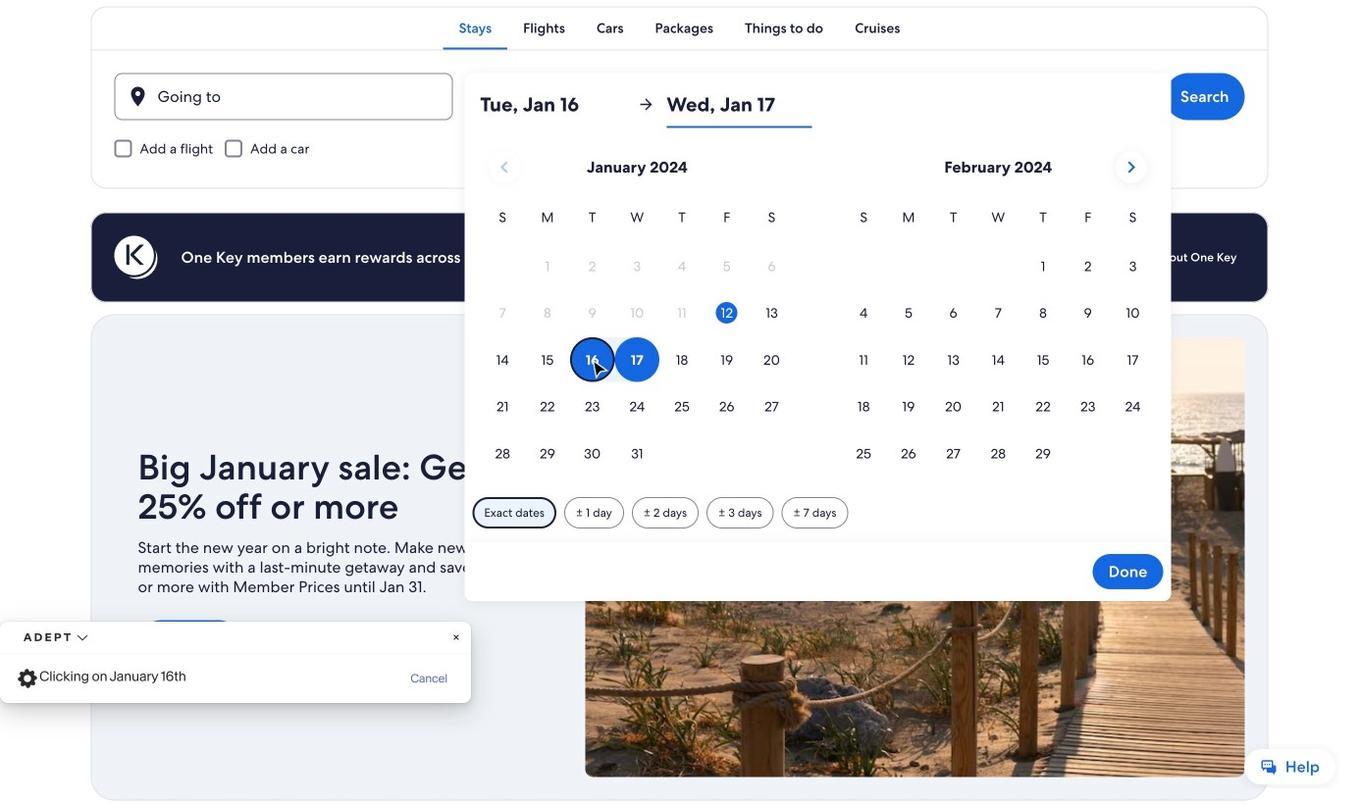 Task type: describe. For each thing, give the bounding box(es) containing it.
january 2024 element
[[480, 207, 794, 478]]

february 2024 element
[[842, 207, 1156, 478]]

next month image
[[1120, 156, 1143, 179]]



Task type: vqa. For each thing, say whether or not it's contained in the screenshot.
Today element on the top right of page
yes



Task type: locate. For each thing, give the bounding box(es) containing it.
previous month image
[[493, 156, 516, 179]]

directional image
[[637, 96, 655, 113]]

today element
[[716, 302, 738, 324]]

application
[[480, 144, 1156, 478]]

tab list
[[91, 6, 1269, 50]]



